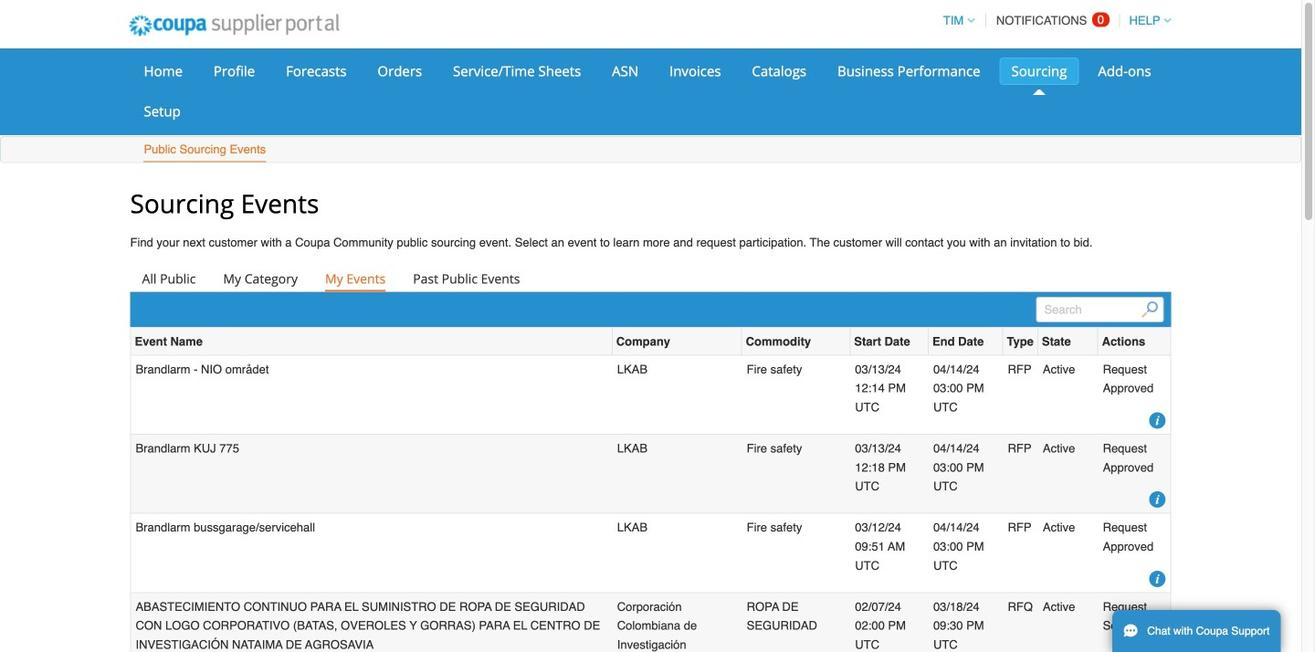 Task type: vqa. For each thing, say whether or not it's contained in the screenshot.
Coupa Supplier Portal image
yes



Task type: locate. For each thing, give the bounding box(es) containing it.
tab list
[[130, 266, 1171, 291]]

search image
[[1142, 301, 1158, 318]]

coupa supplier portal image
[[116, 3, 352, 48]]

navigation
[[935, 3, 1171, 38]]



Task type: describe. For each thing, give the bounding box(es) containing it.
Search text field
[[1036, 297, 1164, 322]]



